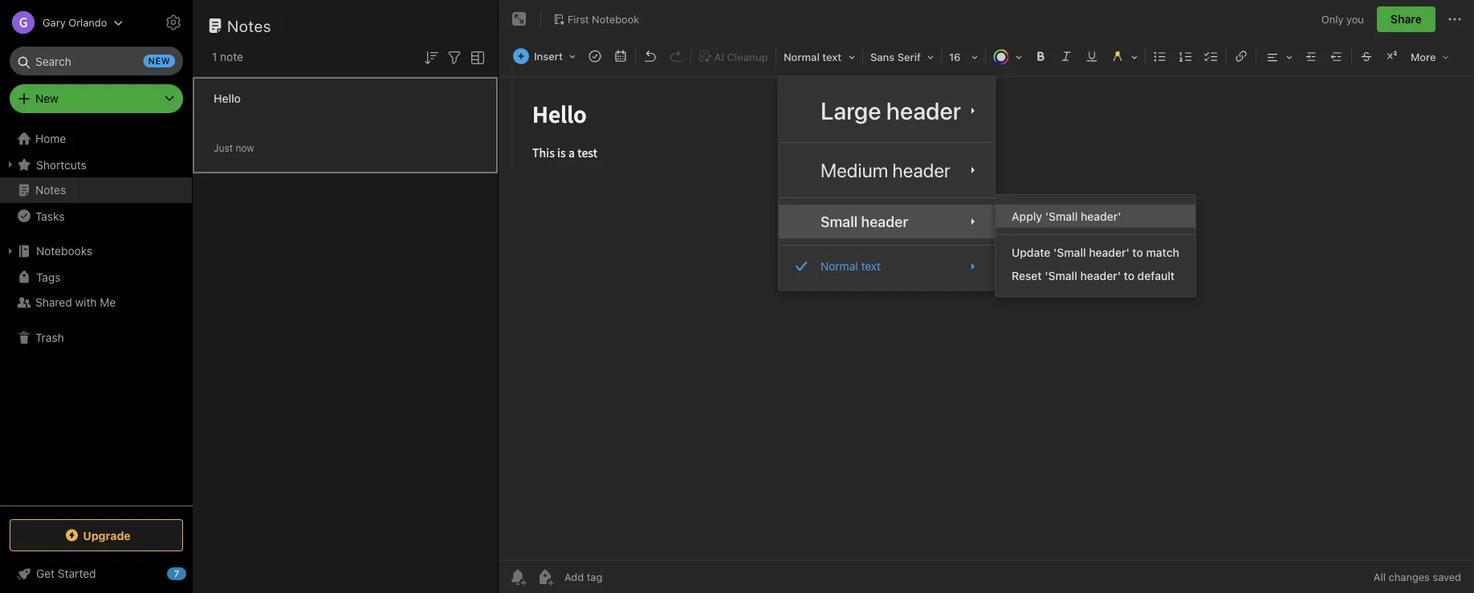 Task type: describe. For each thing, give the bounding box(es) containing it.
Highlight field
[[1105, 45, 1144, 68]]

notebooks
[[36, 245, 92, 258]]

add filters image
[[445, 48, 464, 67]]

1 note
[[212, 50, 243, 63]]

serif
[[898, 51, 921, 63]]

new
[[148, 56, 170, 66]]

apply 'small header' menu item
[[996, 205, 1196, 228]]

header' for default
[[1081, 269, 1121, 283]]

Note Editor text field
[[499, 77, 1475, 561]]

italic image
[[1056, 45, 1078, 67]]

Font family field
[[865, 45, 940, 68]]

header for large header
[[887, 96, 962, 125]]

first notebook
[[568, 13, 640, 25]]

note window element
[[499, 0, 1475, 594]]

first notebook button
[[548, 8, 645, 31]]

1 vertical spatial normal
[[821, 260, 858, 273]]

task image
[[584, 45, 606, 67]]

only
[[1322, 13, 1344, 25]]

1 vertical spatial notes
[[35, 184, 66, 197]]

upgrade button
[[10, 520, 183, 552]]

checklist image
[[1201, 45, 1223, 67]]

sans serif
[[871, 51, 921, 63]]

shared with me link
[[0, 290, 192, 316]]

shared
[[35, 296, 72, 309]]

More actions field
[[1446, 6, 1465, 32]]

default
[[1138, 269, 1175, 283]]

16
[[950, 51, 961, 63]]

[object object] field containing large header
[[779, 86, 995, 136]]

large header
[[821, 96, 962, 125]]

add a reminder image
[[509, 568, 528, 587]]

7
[[174, 569, 179, 580]]

update
[[1012, 246, 1051, 260]]

started
[[58, 568, 96, 581]]

share
[[1391, 12, 1423, 26]]

all
[[1374, 572, 1387, 584]]

header' for match
[[1090, 246, 1130, 260]]

apply 'small header'
[[1012, 210, 1122, 223]]

notebooks link
[[0, 239, 192, 264]]

more actions image
[[1446, 10, 1465, 29]]

notes link
[[0, 178, 192, 203]]

shared with me
[[35, 296, 116, 309]]

small
[[821, 213, 858, 230]]

to for match
[[1133, 246, 1144, 260]]

now
[[236, 143, 254, 154]]

[object object] field containing small header
[[779, 205, 995, 239]]

text inside heading level field
[[823, 51, 842, 63]]

View options field
[[464, 47, 488, 67]]

apply 'small header' link
[[996, 205, 1196, 228]]

sans
[[871, 51, 895, 63]]

strikethrough image
[[1356, 45, 1379, 67]]

add tag image
[[536, 568, 555, 587]]

update 'small header' to match link
[[996, 242, 1196, 264]]

orlando
[[68, 16, 107, 29]]

small header link
[[779, 205, 995, 239]]

[object object] field containing normal text
[[779, 252, 995, 281]]

changes
[[1389, 572, 1431, 584]]

note
[[220, 50, 243, 63]]

tasks
[[35, 209, 65, 223]]

text inside dropdown list menu
[[862, 260, 881, 273]]

superscript image
[[1382, 45, 1404, 67]]

shortcuts
[[36, 158, 87, 171]]

notebook
[[592, 13, 640, 25]]

trash
[[35, 331, 64, 345]]

bold image
[[1030, 45, 1052, 67]]

[object object] field containing medium header
[[779, 150, 995, 191]]

Add filters field
[[445, 47, 464, 67]]

to for default
[[1124, 269, 1135, 283]]

dropdown list menu containing apply 'small header'
[[996, 205, 1196, 287]]

large header link
[[779, 86, 995, 136]]

just now
[[214, 143, 254, 154]]

1 horizontal spatial notes
[[227, 16, 272, 35]]

only you
[[1322, 13, 1365, 25]]

tasks button
[[0, 203, 192, 229]]

header' inside menu item
[[1081, 210, 1122, 223]]



Task type: locate. For each thing, give the bounding box(es) containing it.
0 vertical spatial normal text
[[784, 51, 842, 63]]

0 vertical spatial normal
[[784, 51, 820, 63]]

medium header link
[[779, 150, 995, 191]]

numbered list image
[[1175, 45, 1198, 67]]

notes up note in the left of the page
[[227, 16, 272, 35]]

normal text down small
[[821, 260, 881, 273]]

'small right reset
[[1045, 269, 1078, 283]]

reset 'small header' to default link
[[996, 264, 1196, 287]]

0 vertical spatial notes
[[227, 16, 272, 35]]

expand note image
[[510, 10, 529, 29]]

'small for update
[[1054, 246, 1087, 260]]

header down serif at the top right
[[887, 96, 962, 125]]

[object object] field down small header link
[[779, 252, 995, 281]]

reset 'small header' to default
[[1012, 269, 1175, 283]]

hello
[[214, 92, 241, 105]]

header' up update 'small header' to match link
[[1081, 210, 1122, 223]]

medium header
[[821, 159, 951, 182]]

1 vertical spatial header
[[893, 159, 951, 182]]

small header menu item
[[779, 205, 995, 239]]

normal inside heading level field
[[784, 51, 820, 63]]

0 horizontal spatial dropdown list menu
[[779, 86, 995, 281]]

dropdown list menu containing large header
[[779, 86, 995, 281]]

1 vertical spatial to
[[1124, 269, 1135, 283]]

1 vertical spatial normal text
[[821, 260, 881, 273]]

large
[[821, 96, 882, 125]]

just
[[214, 143, 233, 154]]

Font color field
[[988, 45, 1028, 68]]

'small for reset
[[1045, 269, 1078, 283]]

header inside "medium header" link
[[893, 159, 951, 182]]

header' down update 'small header' to match link
[[1081, 269, 1121, 283]]

normal text up large
[[784, 51, 842, 63]]

saved
[[1434, 572, 1462, 584]]

Account field
[[0, 6, 123, 39]]

bulleted list image
[[1150, 45, 1172, 67]]

Help and Learning task checklist field
[[0, 562, 193, 587]]

header inside small header link
[[862, 213, 909, 230]]

0 horizontal spatial normal
[[784, 51, 820, 63]]

undo image
[[639, 45, 662, 67]]

0 horizontal spatial notes
[[35, 184, 66, 197]]

to
[[1133, 246, 1144, 260], [1124, 269, 1135, 283]]

click to collapse image
[[187, 564, 199, 583]]

trash link
[[0, 325, 192, 351]]

4 [object object] field from the top
[[779, 252, 995, 281]]

0 vertical spatial text
[[823, 51, 842, 63]]

gary orlando
[[43, 16, 107, 29]]

0 vertical spatial to
[[1133, 246, 1144, 260]]

upgrade
[[83, 529, 131, 542]]

Search text field
[[21, 47, 172, 76]]

tree containing home
[[0, 126, 193, 505]]

[object Object] field
[[779, 86, 995, 136], [779, 150, 995, 191], [779, 205, 995, 239], [779, 252, 995, 281]]

all changes saved
[[1374, 572, 1462, 584]]

header for small header
[[862, 213, 909, 230]]

2 [object object] field from the top
[[779, 150, 995, 191]]

header inside large header link
[[887, 96, 962, 125]]

Add tag field
[[563, 571, 684, 584]]

home link
[[0, 126, 193, 152]]

more
[[1411, 51, 1437, 63]]

calendar event image
[[610, 45, 632, 67]]

'small inside reset 'small header' to default link
[[1045, 269, 1078, 283]]

'small for apply
[[1046, 210, 1078, 223]]

notes
[[227, 16, 272, 35], [35, 184, 66, 197]]

new search field
[[21, 47, 175, 76]]

header'
[[1081, 210, 1122, 223], [1090, 246, 1130, 260], [1081, 269, 1121, 283]]

1 vertical spatial text
[[862, 260, 881, 273]]

dropdown list menu
[[779, 86, 995, 281], [996, 205, 1196, 287]]

tags
[[36, 271, 61, 284]]

home
[[35, 132, 66, 145]]

share button
[[1378, 6, 1436, 32]]

normal
[[784, 51, 820, 63], [821, 260, 858, 273]]

0 vertical spatial header'
[[1081, 210, 1122, 223]]

'small
[[1046, 210, 1078, 223], [1054, 246, 1087, 260], [1045, 269, 1078, 283]]

small header
[[821, 213, 909, 230]]

text left sans
[[823, 51, 842, 63]]

to left the default
[[1124, 269, 1135, 283]]

'small right "apply"
[[1046, 210, 1078, 223]]

gary
[[43, 16, 66, 29]]

text down small header
[[862, 260, 881, 273]]

text
[[823, 51, 842, 63], [862, 260, 881, 273]]

1 horizontal spatial dropdown list menu
[[996, 205, 1196, 287]]

shortcuts button
[[0, 152, 192, 178]]

1 [object object] field from the top
[[779, 86, 995, 136]]

underline image
[[1081, 45, 1104, 67]]

1 vertical spatial 'small
[[1054, 246, 1087, 260]]

insert link image
[[1231, 45, 1253, 67]]

[object object] field down sans
[[779, 86, 995, 136]]

2 vertical spatial header
[[862, 213, 909, 230]]

settings image
[[164, 13, 183, 32]]

to left match
[[1133, 246, 1144, 260]]

new button
[[10, 84, 183, 113]]

insert
[[534, 50, 563, 62]]

2 vertical spatial header'
[[1081, 269, 1121, 283]]

normal text
[[784, 51, 842, 63], [821, 260, 881, 273]]

expand notebooks image
[[4, 245, 17, 258]]

Sort options field
[[422, 47, 441, 67]]

outdent image
[[1326, 45, 1349, 67]]

header for medium header
[[893, 159, 951, 182]]

0 vertical spatial 'small
[[1046, 210, 1078, 223]]

[object object] field up normal text link
[[779, 205, 995, 239]]

me
[[100, 296, 116, 309]]

tree
[[0, 126, 193, 505]]

'small up reset 'small header' to default
[[1054, 246, 1087, 260]]

you
[[1347, 13, 1365, 25]]

1
[[212, 50, 217, 63]]

Font size field
[[944, 45, 984, 68]]

0 vertical spatial header
[[887, 96, 962, 125]]

with
[[75, 296, 97, 309]]

first
[[568, 13, 589, 25]]

notes up tasks
[[35, 184, 66, 197]]

1 horizontal spatial text
[[862, 260, 881, 273]]

update 'small header' to match
[[1012, 246, 1180, 260]]

header up normal text link
[[862, 213, 909, 230]]

tags button
[[0, 264, 192, 290]]

0 horizontal spatial text
[[823, 51, 842, 63]]

header
[[887, 96, 962, 125], [893, 159, 951, 182], [862, 213, 909, 230]]

Insert field
[[509, 45, 582, 67]]

normal text link
[[779, 252, 995, 281]]

Heading level field
[[778, 45, 861, 68]]

indent image
[[1301, 45, 1323, 67]]

[object object] field up small header menu item
[[779, 150, 995, 191]]

get
[[36, 568, 55, 581]]

Alignment field
[[1259, 45, 1299, 68]]

match
[[1147, 246, 1180, 260]]

1 horizontal spatial normal
[[821, 260, 858, 273]]

header' up reset 'small header' to default link
[[1090, 246, 1130, 260]]

More field
[[1406, 45, 1455, 68]]

'small inside apply 'small header' link
[[1046, 210, 1078, 223]]

get started
[[36, 568, 96, 581]]

apply
[[1012, 210, 1043, 223]]

reset
[[1012, 269, 1042, 283]]

normal text inside heading level field
[[784, 51, 842, 63]]

header up small header link
[[893, 159, 951, 182]]

2 vertical spatial 'small
[[1045, 269, 1078, 283]]

1 vertical spatial header'
[[1090, 246, 1130, 260]]

3 [object object] field from the top
[[779, 205, 995, 239]]

medium
[[821, 159, 889, 182]]

'small inside update 'small header' to match link
[[1054, 246, 1087, 260]]

new
[[35, 92, 58, 105]]



Task type: vqa. For each thing, say whether or not it's contained in the screenshot.
the Highlight 'Field'
yes



